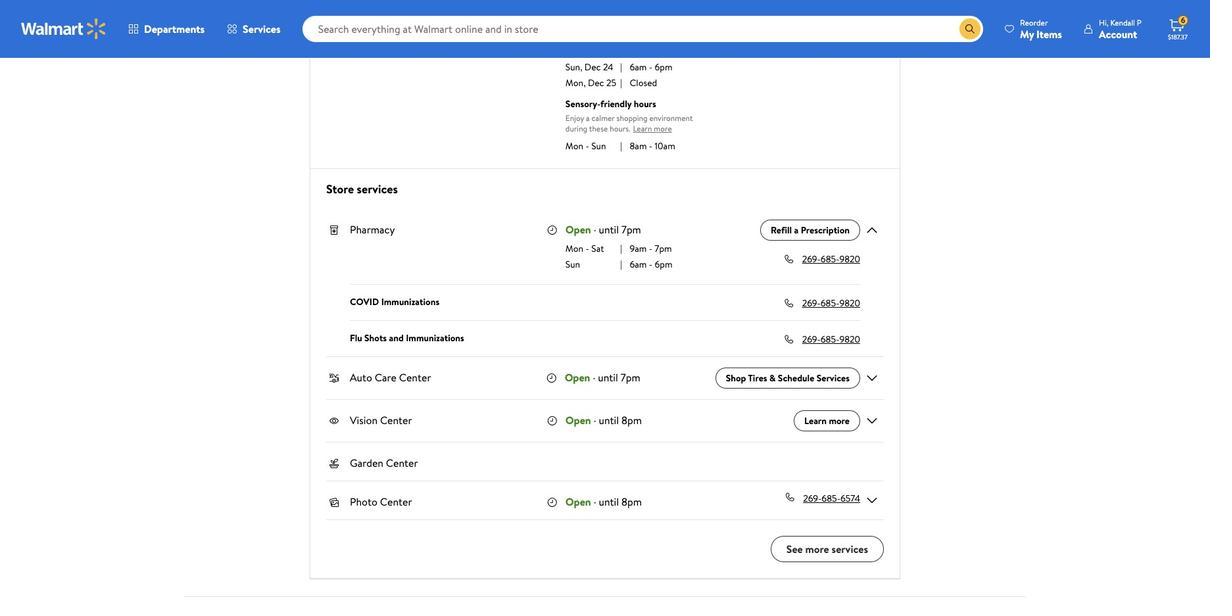 Task type: describe. For each thing, give the bounding box(es) containing it.
center for photo center
[[380, 495, 412, 509]]

- left 9am at the right of page
[[586, 242, 589, 255]]

hours.
[[610, 123, 631, 134]]

search icon image
[[965, 24, 976, 34]]

closed
[[630, 76, 657, 89]]

services button
[[216, 13, 292, 45]]

9am - 7pm
[[630, 242, 672, 255]]

hi, kendall p account
[[1099, 17, 1142, 41]]

- up 'closed'
[[649, 60, 653, 74]]

Walmart Site-Wide search field
[[302, 16, 984, 42]]

Search search field
[[302, 16, 984, 42]]

dec for mon,
[[588, 76, 604, 89]]

4 | from the top
[[621, 139, 622, 153]]

enjoy a calmer shopping environment during these hours. learn more element
[[566, 112, 693, 134]]

- right the 8am
[[649, 139, 653, 153]]

1 vertical spatial sun
[[566, 258, 580, 271]]

kendall
[[1111, 17, 1135, 28]]

auto care center
[[350, 370, 431, 385]]

photo center
[[350, 495, 412, 509]]

see more services
[[787, 542, 868, 556]]

sun, dec 24
[[566, 60, 613, 74]]

vision
[[350, 413, 378, 428]]

· for photo center
[[594, 495, 596, 509]]

open for vision center
[[566, 413, 591, 428]]

schedule
[[778, 372, 815, 385]]

$187.37
[[1168, 32, 1188, 41]]

9am
[[630, 242, 647, 255]]

open · until 8pm for vision center
[[566, 413, 642, 428]]

shopping
[[617, 112, 648, 124]]

open for photo center
[[566, 495, 591, 509]]

0 vertical spatial open · until 7pm
[[566, 222, 641, 237]]

covid
[[350, 295, 379, 308]]

sun,
[[566, 60, 583, 74]]

reorder my items
[[1020, 17, 1062, 41]]

6574
[[841, 492, 860, 505]]

0 vertical spatial immunizations
[[381, 295, 440, 308]]

mon - sun element
[[566, 139, 618, 153]]

0 vertical spatial more
[[654, 123, 672, 134]]

10am
[[655, 139, 675, 153]]

hi,
[[1099, 17, 1109, 28]]

6 $187.37
[[1168, 15, 1188, 41]]

&
[[770, 372, 776, 385]]

3 | from the top
[[621, 76, 622, 89]]

mon,
[[566, 76, 586, 89]]

center right care
[[399, 370, 431, 385]]

5 | from the top
[[621, 242, 622, 255]]

refill a prescription
[[771, 224, 850, 237]]

2 vertical spatial 7pm
[[621, 370, 640, 385]]

269-685-9820 for covid immunizations
[[802, 297, 860, 310]]

- right 9am at the right of page
[[649, 242, 653, 255]]

sat for sun
[[592, 242, 604, 255]]

center for garden center
[[386, 456, 418, 470]]

walmart image
[[21, 18, 107, 39]]

holiday hours
[[566, 45, 622, 58]]

a for enjoy
[[586, 112, 590, 124]]

holiday
[[566, 45, 596, 58]]

flu shots and immunizations
[[350, 331, 464, 345]]

garden
[[350, 456, 384, 470]]

6 | from the top
[[621, 258, 622, 271]]

8pm for photo center
[[622, 495, 642, 509]]

until for photo center
[[599, 495, 619, 509]]

6am - 6pm for sun
[[630, 258, 673, 271]]

- down 9am - 7pm
[[649, 258, 653, 271]]

items
[[1037, 27, 1062, 41]]

1 vertical spatial learn more link
[[794, 410, 860, 431]]

hours
[[634, 97, 656, 110]]

during
[[566, 123, 588, 134]]

my
[[1020, 27, 1034, 41]]

covid immunizations
[[350, 295, 440, 308]]

- left 11pm
[[649, 8, 653, 21]]

store services
[[326, 181, 398, 197]]

departments
[[144, 22, 205, 36]]

mon - sun
[[566, 139, 606, 153]]

shop
[[726, 372, 746, 385]]

mon for 8am - 10am
[[566, 139, 584, 153]]

24
[[603, 60, 613, 74]]

auto
[[350, 370, 372, 385]]

refill a prescription link
[[760, 220, 860, 241]]

mon, dec 25 |
[[566, 76, 622, 89]]

photo
[[350, 495, 378, 509]]

8pm for vision center
[[622, 413, 642, 428]]

1 | from the top
[[621, 8, 622, 21]]

a for refill
[[794, 224, 799, 237]]

departments button
[[117, 13, 216, 45]]

1 vertical spatial 7pm
[[655, 242, 672, 255]]



Task type: vqa. For each thing, say whether or not it's contained in the screenshot.
'x'
no



Task type: locate. For each thing, give the bounding box(es) containing it.
care
[[375, 370, 397, 385]]

learn more for bottommost the 'learn more' "link"
[[805, 414, 850, 428]]

0 horizontal spatial learn more link
[[631, 118, 683, 139]]

services inside popup button
[[243, 22, 281, 36]]

learn more up 8am - 10am
[[633, 123, 672, 134]]

learn more link
[[631, 118, 683, 139], [794, 410, 860, 431]]

1 vertical spatial open · until 7pm
[[565, 370, 640, 385]]

1 horizontal spatial learn more link
[[794, 410, 860, 431]]

2 6am - 6pm from the top
[[630, 258, 673, 271]]

learn more for left the 'learn more' "link"
[[633, 123, 672, 134]]

environment
[[650, 112, 693, 124]]

1 mon from the top
[[566, 8, 584, 21]]

1 horizontal spatial learn
[[805, 414, 827, 428]]

enjoy a calmer shopping environment during these hours.
[[566, 112, 693, 134]]

0 vertical spatial services
[[243, 22, 281, 36]]

0 vertical spatial 8pm
[[622, 413, 642, 428]]

2 mon - sat from the top
[[566, 242, 604, 255]]

open · until 8pm
[[566, 413, 642, 428], [566, 495, 642, 509]]

1 269-685-9820 link from the top
[[802, 253, 860, 266]]

center right garden
[[386, 456, 418, 470]]

1 vertical spatial 6am
[[630, 60, 647, 74]]

p
[[1137, 17, 1142, 28]]

0 horizontal spatial services
[[243, 22, 281, 36]]

sat left 9am at the right of page
[[592, 242, 604, 255]]

1 vertical spatial 269-685-9820 link
[[802, 297, 866, 310]]

0 vertical spatial services
[[357, 181, 398, 197]]

1 6pm from the top
[[655, 60, 673, 74]]

269-
[[802, 253, 821, 266], [802, 297, 821, 310], [802, 333, 821, 346], [803, 492, 822, 505]]

269-685-9820 for flu shots and immunizations
[[802, 333, 860, 346]]

6am up 'closed'
[[630, 60, 647, 74]]

1 vertical spatial mon
[[566, 139, 584, 153]]

services
[[243, 22, 281, 36], [817, 372, 850, 385]]

immunizations up flu shots and immunizations
[[381, 295, 440, 308]]

mon - sat
[[566, 8, 604, 21], [566, 242, 604, 255]]

2 vertical spatial 9820
[[840, 333, 860, 346]]

0 horizontal spatial sun
[[566, 258, 580, 271]]

8am - 10am
[[630, 139, 675, 153]]

0 vertical spatial a
[[586, 112, 590, 124]]

6
[[1181, 15, 1186, 26]]

until for vision center
[[599, 413, 619, 428]]

0 vertical spatial 7pm
[[622, 222, 641, 237]]

1 vertical spatial learn
[[805, 414, 827, 428]]

immunizations
[[381, 295, 440, 308], [406, 331, 464, 345]]

open for auto care center
[[565, 370, 590, 385]]

reorder
[[1020, 17, 1048, 28]]

mon - sat left 9am at the right of page
[[566, 242, 604, 255]]

1 horizontal spatial a
[[794, 224, 799, 237]]

6pm for sun, dec 24
[[655, 60, 673, 74]]

6am - 6pm down 9am - 7pm
[[630, 258, 673, 271]]

services inside dropdown button
[[832, 542, 868, 556]]

open · until 7pm
[[566, 222, 641, 237], [565, 370, 640, 385]]

a right enjoy
[[586, 112, 590, 124]]

0 vertical spatial dec
[[585, 60, 601, 74]]

dec
[[585, 60, 601, 74], [588, 76, 604, 89]]

mon
[[566, 8, 584, 21], [566, 139, 584, 153], [566, 242, 584, 255]]

6pm
[[655, 60, 673, 74], [655, 258, 673, 271]]

0 horizontal spatial a
[[586, 112, 590, 124]]

·
[[594, 222, 596, 237], [593, 370, 596, 385], [594, 413, 596, 428], [594, 495, 596, 509]]

6am - 6pm up 'closed'
[[630, 60, 673, 74]]

0 vertical spatial open · until 8pm
[[566, 413, 642, 428]]

1 vertical spatial learn more
[[805, 414, 850, 428]]

0 vertical spatial 6am - 6pm
[[630, 60, 673, 74]]

0 vertical spatial mon
[[566, 8, 584, 21]]

269-685-6574 link
[[803, 492, 860, 509]]

1 vertical spatial more
[[829, 414, 850, 428]]

0 horizontal spatial services
[[357, 181, 398, 197]]

tires
[[748, 372, 767, 385]]

open · until 8pm for photo center
[[566, 495, 642, 509]]

mon up holiday
[[566, 8, 584, 21]]

friendly
[[601, 97, 632, 110]]

dec for sun,
[[585, 60, 601, 74]]

1 vertical spatial dec
[[588, 76, 604, 89]]

1 vertical spatial open · until 8pm
[[566, 495, 642, 509]]

a inside the "enjoy a calmer shopping environment during these hours."
[[586, 112, 590, 124]]

more inside dropdown button
[[806, 542, 829, 556]]

a right refill at the top of the page
[[794, 224, 799, 237]]

immunizations right the and
[[406, 331, 464, 345]]

6am
[[630, 8, 647, 21], [630, 60, 647, 74], [630, 258, 647, 271]]

sensory-
[[566, 97, 601, 110]]

0 vertical spatial learn more
[[633, 123, 672, 134]]

0 vertical spatial 269-685-9820
[[802, 253, 860, 266]]

3 269-685-9820 link from the top
[[802, 333, 866, 346]]

0 vertical spatial learn more link
[[631, 118, 683, 139]]

6am - 11pm
[[630, 8, 673, 21]]

1 horizontal spatial services
[[832, 542, 868, 556]]

- up holiday hours
[[586, 8, 589, 21]]

and
[[389, 331, 404, 345]]

center right photo
[[380, 495, 412, 509]]

1 vertical spatial immunizations
[[406, 331, 464, 345]]

2 9820 from the top
[[840, 297, 860, 310]]

1 vertical spatial 9820
[[840, 297, 860, 310]]

store
[[326, 181, 354, 197]]

6pm down 9am - 7pm
[[655, 258, 673, 271]]

pharmacy
[[350, 222, 395, 237]]

see more services button
[[771, 536, 884, 562]]

1 vertical spatial services
[[832, 542, 868, 556]]

0 horizontal spatial learn
[[633, 123, 652, 134]]

9820 for covid immunizations
[[840, 297, 860, 310]]

0 vertical spatial 6am
[[630, 8, 647, 21]]

- down during in the left top of the page
[[586, 139, 589, 153]]

7pm
[[622, 222, 641, 237], [655, 242, 672, 255], [621, 370, 640, 385]]

2 269-685-9820 from the top
[[802, 297, 860, 310]]

vision center
[[350, 413, 412, 428]]

|
[[621, 8, 622, 21], [621, 60, 622, 74], [621, 76, 622, 89], [621, 139, 622, 153], [621, 242, 622, 255], [621, 258, 622, 271]]

8pm
[[622, 413, 642, 428], [622, 495, 642, 509]]

8am
[[630, 139, 647, 153]]

1 vertical spatial a
[[794, 224, 799, 237]]

calmer
[[592, 112, 615, 124]]

sat up holiday hours
[[592, 8, 604, 21]]

2 mon from the top
[[566, 139, 584, 153]]

learn more down schedule
[[805, 414, 850, 428]]

mon down during in the left top of the page
[[566, 139, 584, 153]]

1 vertical spatial mon - sat
[[566, 242, 604, 255]]

2 | from the top
[[621, 60, 622, 74]]

11pm
[[655, 8, 673, 21]]

1 269-685-9820 from the top
[[802, 253, 860, 266]]

1 6am from the top
[[630, 8, 647, 21]]

269-685-9820 link for covid immunizations
[[802, 297, 866, 310]]

0 vertical spatial sat
[[592, 8, 604, 21]]

shop tires & schedule services link
[[716, 368, 860, 389]]

2 vertical spatial 269-685-9820 link
[[802, 333, 866, 346]]

1 vertical spatial sat
[[592, 242, 604, 255]]

25
[[606, 76, 616, 89]]

mon for 6am - 11pm
[[566, 8, 584, 21]]

prescription
[[801, 224, 850, 237]]

2 vertical spatial more
[[806, 542, 829, 556]]

9820 for flu shots and immunizations
[[840, 333, 860, 346]]

1 vertical spatial 6am - 6pm
[[630, 258, 673, 271]]

sensory-friendly hours element
[[566, 97, 714, 110]]

services right store at the top of the page
[[357, 181, 398, 197]]

9820
[[840, 253, 860, 266], [840, 297, 860, 310], [840, 333, 860, 346]]

until
[[599, 222, 619, 237], [598, 370, 618, 385], [599, 413, 619, 428], [599, 495, 619, 509]]

2 269-685-9820 link from the top
[[802, 297, 866, 310]]

account
[[1099, 27, 1138, 41]]

until for auto care center
[[598, 370, 618, 385]]

a
[[586, 112, 590, 124], [794, 224, 799, 237]]

3 269-685-9820 from the top
[[802, 333, 860, 346]]

8am - 10am element
[[625, 139, 675, 153]]

269-685-6574
[[803, 492, 860, 505]]

mon for 9am - 7pm
[[566, 242, 584, 255]]

sat
[[592, 8, 604, 21], [592, 242, 604, 255]]

sensory-friendly hours
[[566, 97, 656, 110]]

269-685-9820
[[802, 253, 860, 266], [802, 297, 860, 310], [802, 333, 860, 346]]

mon - sat up holiday
[[566, 8, 604, 21]]

1 vertical spatial 269-685-9820
[[802, 297, 860, 310]]

center right vision
[[380, 413, 412, 428]]

learn
[[633, 123, 652, 134], [805, 414, 827, 428]]

2 open · until 8pm from the top
[[566, 495, 642, 509]]

685-
[[821, 253, 840, 266], [821, 297, 840, 310], [821, 333, 840, 346], [822, 492, 841, 505]]

mon - sat for sun
[[566, 242, 604, 255]]

1 vertical spatial 8pm
[[622, 495, 642, 509]]

6am - 6pm
[[630, 60, 673, 74], [630, 258, 673, 271]]

these
[[589, 123, 608, 134]]

sat for holiday hours
[[592, 8, 604, 21]]

6am down 9am at the right of page
[[630, 258, 647, 271]]

center
[[399, 370, 431, 385], [380, 413, 412, 428], [386, 456, 418, 470], [380, 495, 412, 509]]

dec left 25
[[588, 76, 604, 89]]

0 vertical spatial 269-685-9820 link
[[802, 253, 860, 266]]

1 vertical spatial 6pm
[[655, 258, 673, 271]]

2 vertical spatial 269-685-9820
[[802, 333, 860, 346]]

0 vertical spatial learn
[[633, 123, 652, 134]]

services down "6574"
[[832, 542, 868, 556]]

0 vertical spatial mon - sat
[[566, 8, 604, 21]]

0 vertical spatial sun
[[592, 139, 606, 153]]

1 horizontal spatial sun
[[592, 139, 606, 153]]

1 open · until 8pm from the top
[[566, 413, 642, 428]]

2 vertical spatial mon
[[566, 242, 584, 255]]

1 vertical spatial services
[[817, 372, 850, 385]]

6am left 11pm
[[630, 8, 647, 21]]

2 sat from the top
[[592, 242, 604, 255]]

1 6am - 6pm from the top
[[630, 60, 673, 74]]

mon - sat for holiday hours
[[566, 8, 604, 21]]

mon left 9am at the right of page
[[566, 242, 584, 255]]

1 9820 from the top
[[840, 253, 860, 266]]

learn down schedule
[[805, 414, 827, 428]]

shop tires & schedule services
[[726, 372, 850, 385]]

flu
[[350, 331, 362, 345]]

6pm up 'closed'
[[655, 60, 673, 74]]

learn more
[[633, 123, 672, 134], [805, 414, 850, 428]]

6am - 6pm for sun, dec 24
[[630, 60, 673, 74]]

2 8pm from the top
[[622, 495, 642, 509]]

0 horizontal spatial learn more
[[633, 123, 672, 134]]

3 mon from the top
[[566, 242, 584, 255]]

1 horizontal spatial services
[[817, 372, 850, 385]]

6am for sat
[[630, 8, 647, 21]]

refill
[[771, 224, 792, 237]]

0 vertical spatial 9820
[[840, 253, 860, 266]]

6pm for sun
[[655, 258, 673, 271]]

· for vision center
[[594, 413, 596, 428]]

enjoy
[[566, 112, 584, 124]]

2 6pm from the top
[[655, 258, 673, 271]]

6am for 24
[[630, 60, 647, 74]]

hours
[[598, 45, 622, 58]]

1 horizontal spatial learn more
[[805, 414, 850, 428]]

open
[[566, 222, 591, 237], [565, 370, 590, 385], [566, 413, 591, 428], [566, 495, 591, 509]]

0 vertical spatial 6pm
[[655, 60, 673, 74]]

more
[[654, 123, 672, 134], [829, 414, 850, 428], [806, 542, 829, 556]]

3 6am from the top
[[630, 258, 647, 271]]

1 sat from the top
[[592, 8, 604, 21]]

1 8pm from the top
[[622, 413, 642, 428]]

garden center
[[350, 456, 418, 470]]

learn up the 8am
[[633, 123, 652, 134]]

center for vision center
[[380, 413, 412, 428]]

2 6am from the top
[[630, 60, 647, 74]]

shots
[[365, 331, 387, 345]]

269-685-9820 link for flu shots and immunizations
[[802, 333, 866, 346]]

1 mon - sat from the top
[[566, 8, 604, 21]]

dec left 24
[[585, 60, 601, 74]]

· for auto care center
[[593, 370, 596, 385]]

2 vertical spatial 6am
[[630, 258, 647, 271]]

3 9820 from the top
[[840, 333, 860, 346]]

see
[[787, 542, 803, 556]]



